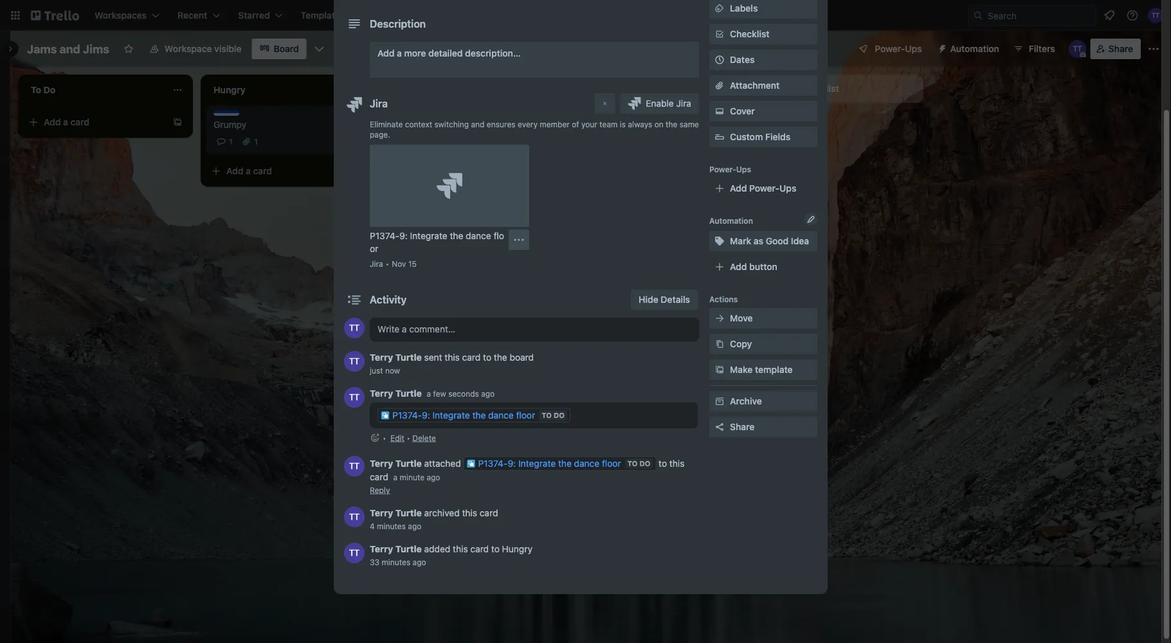 Task type: locate. For each thing, give the bounding box(es) containing it.
automation down search icon
[[951, 43, 1000, 54]]

terry inside terry turtle archived this card 4 minutes ago
[[370, 508, 393, 519]]

card inside terry turtle sent this card to the board just now
[[462, 352, 481, 363]]

0 vertical spatial power-ups
[[875, 43, 922, 54]]

0 vertical spatial share
[[1109, 43, 1134, 54]]

this inside to this card
[[670, 458, 685, 469]]

terry inside terry turtle sent this card to the board just now
[[370, 352, 393, 363]]

jira
[[370, 97, 388, 110], [677, 98, 692, 109], [370, 259, 383, 268]]

ago down added
[[413, 558, 426, 567]]

attachment
[[730, 80, 780, 91]]

1 vertical spatial automation
[[710, 216, 753, 225]]

sm image
[[714, 2, 726, 15], [714, 28, 726, 41], [933, 39, 951, 57], [714, 105, 726, 118], [714, 235, 726, 248], [714, 395, 726, 408]]

ago
[[481, 390, 495, 399], [427, 473, 440, 482], [408, 522, 422, 531], [413, 558, 426, 567]]

0 horizontal spatial to do
[[542, 411, 565, 420]]

and left ensures
[[471, 120, 485, 129]]

sm image left 'mark'
[[714, 235, 726, 248]]

1 vertical spatial power-
[[710, 165, 737, 174]]

turtle for attached
[[396, 458, 422, 469]]

0 horizontal spatial floor
[[516, 410, 535, 421]]

terry down add reaction image
[[370, 458, 393, 469]]

mark
[[730, 236, 752, 246]]

to do
[[542, 411, 565, 420], [628, 460, 651, 468]]

1 terry turtle (terryturtle) image from the top
[[344, 351, 365, 372]]

a inside terry turtle a few seconds ago
[[427, 390, 431, 399]]

15
[[409, 259, 417, 268]]

turtle up minute
[[396, 458, 422, 469]]

turtle up 4 minutes ago link
[[396, 508, 422, 519]]

5 turtle from the top
[[396, 544, 422, 555]]

terry turtle (terryturtle) image
[[344, 351, 365, 372], [344, 456, 365, 477], [344, 507, 365, 528], [344, 543, 365, 564]]

sm image left checklist
[[714, 28, 726, 41]]

0 vertical spatial sm image
[[714, 312, 726, 325]]

0 vertical spatial dance
[[466, 231, 491, 241]]

ups inside power-ups button
[[905, 43, 922, 54]]

power-ups
[[875, 43, 922, 54], [710, 165, 752, 174]]

another
[[791, 83, 824, 94]]

0 horizontal spatial share button
[[710, 417, 818, 438]]

p1374- up edit • delete
[[392, 410, 422, 421]]

2 vertical spatial p1374-
[[478, 458, 508, 469]]

1 vertical spatial •
[[407, 434, 410, 443]]

terry inside terry turtle added this card to hungry 33 minutes ago
[[370, 544, 393, 555]]

ago up the 33 minutes ago link
[[408, 522, 422, 531]]

archive
[[730, 396, 762, 407]]

add a card for 'add a card' button corresponding to 2nd create from template… image from left
[[592, 117, 638, 127]]

p1374- inside "p1374-9: integrate the dance flo or jira • nov 15"
[[370, 231, 400, 241]]

2 terry turtle (terryturtle) image from the top
[[344, 456, 365, 477]]

actions
[[710, 295, 738, 304]]

1
[[229, 137, 233, 146], [255, 137, 258, 146]]

1 vertical spatial p1374-9: integrate the dance floor
[[478, 458, 621, 469]]

always
[[628, 120, 653, 129]]

automation
[[951, 43, 1000, 54], [710, 216, 753, 225]]

integrate
[[410, 231, 448, 241], [433, 410, 470, 421], [519, 458, 556, 469]]

terry turtle (terryturtle) image
[[1149, 8, 1164, 23], [1069, 40, 1087, 58], [344, 318, 365, 338], [344, 387, 365, 408]]

sm image left make at the bottom of page
[[714, 364, 726, 376]]

1 vertical spatial integrate
[[433, 410, 470, 421]]

1 vertical spatial 9:
[[422, 410, 430, 421]]

1 horizontal spatial •
[[407, 434, 410, 443]]

of
[[572, 120, 579, 129]]

1 create from template… image from the left
[[172, 117, 183, 127]]

3 terry turtle (terryturtle) image from the top
[[344, 507, 365, 528]]

terry up 4
[[370, 508, 393, 519]]

2 vertical spatial dance
[[574, 458, 600, 469]]

0 horizontal spatial share
[[730, 422, 755, 432]]

sm image for labels
[[714, 2, 726, 15]]

0 horizontal spatial power-ups
[[710, 165, 752, 174]]

sm image left the cover on the top
[[714, 105, 726, 118]]

as
[[754, 236, 764, 246]]

1 vertical spatial to
[[659, 458, 667, 469]]

2 sm image from the top
[[714, 338, 726, 351]]

seconds
[[449, 390, 479, 399]]

1 horizontal spatial share
[[1109, 43, 1134, 54]]

ago right 'seconds'
[[481, 390, 495, 399]]

the
[[666, 120, 678, 129], [450, 231, 463, 241], [494, 352, 507, 363], [473, 410, 486, 421], [558, 458, 572, 469]]

1 vertical spatial p1374-
[[392, 410, 422, 421]]

terry up 33
[[370, 544, 393, 555]]

sm image for make template
[[714, 364, 726, 376]]

turtle for added
[[396, 544, 422, 555]]

1 vertical spatial share
[[730, 422, 755, 432]]

1 horizontal spatial ups
[[780, 183, 797, 194]]

sm image
[[714, 312, 726, 325], [714, 338, 726, 351], [714, 364, 726, 376]]

star or unstar board image
[[123, 44, 134, 54]]

ups down fields in the right of the page
[[780, 183, 797, 194]]

minutes
[[377, 522, 406, 531], [382, 558, 411, 567]]

terry turtle (terryturtle) image for sent
[[344, 351, 365, 372]]

add a card for 'add a card' button corresponding to second create from template… image from right
[[44, 117, 89, 127]]

dates button
[[710, 50, 818, 70]]

1 horizontal spatial automation
[[951, 43, 1000, 54]]

2 vertical spatial ups
[[780, 183, 797, 194]]

ups left automation button
[[905, 43, 922, 54]]

to inside terry turtle added this card to hungry 33 minutes ago
[[492, 544, 500, 555]]

ups up add power-ups at the right of the page
[[737, 165, 752, 174]]

0 vertical spatial •
[[386, 259, 389, 268]]

1 vertical spatial to do
[[628, 460, 651, 468]]

1 horizontal spatial 9:
[[422, 410, 430, 421]]

0 vertical spatial to
[[483, 352, 492, 363]]

create from template… image left "grumpy"
[[172, 117, 183, 127]]

ups
[[905, 43, 922, 54], [737, 165, 752, 174], [780, 183, 797, 194]]

1 horizontal spatial power-
[[750, 183, 780, 194]]

dance inside "p1374-9: integrate the dance flo or jira • nov 15"
[[466, 231, 491, 241]]

card inside terry turtle archived this card 4 minutes ago
[[480, 508, 498, 519]]

1 horizontal spatial and
[[471, 120, 485, 129]]

sm image inside cover link
[[714, 105, 726, 118]]

add a more detailed description…
[[378, 48, 521, 59]]

3 turtle from the top
[[396, 458, 422, 469]]

add power-ups
[[730, 183, 797, 194]]

sm image inside automation button
[[933, 39, 951, 57]]

this inside terry turtle sent this card to the board just now
[[445, 352, 460, 363]]

sm image inside labels "link"
[[714, 2, 726, 15]]

1 horizontal spatial floor
[[602, 458, 621, 469]]

this for sent this card to the board
[[445, 352, 460, 363]]

sm image down actions
[[714, 312, 726, 325]]

a minute ago link
[[393, 473, 440, 482]]

color: blue, title: none image
[[214, 111, 239, 116]]

archived
[[424, 508, 460, 519]]

team
[[600, 120, 618, 129]]

this inside terry turtle added this card to hungry 33 minutes ago
[[453, 544, 468, 555]]

delete link
[[413, 434, 436, 443]]

share down archive
[[730, 422, 755, 432]]

0 vertical spatial automation
[[951, 43, 1000, 54]]

1 turtle from the top
[[396, 352, 422, 363]]

visible
[[214, 43, 242, 54]]

details
[[661, 294, 690, 305]]

1 vertical spatial share button
[[710, 417, 818, 438]]

automation up 'mark'
[[710, 216, 753, 225]]

attachment button
[[710, 75, 818, 96]]

create from template… image
[[172, 117, 183, 127], [721, 117, 731, 127]]

edit link
[[391, 434, 405, 443]]

do
[[554, 411, 565, 420], [640, 460, 651, 468]]

automation button
[[933, 39, 1007, 59]]

2 horizontal spatial power-
[[875, 43, 905, 54]]

1 down "grumpy"
[[229, 137, 233, 146]]

turtle down now
[[396, 388, 422, 399]]

board link
[[252, 39, 307, 59]]

1 vertical spatial do
[[640, 460, 651, 468]]

0 vertical spatial ups
[[905, 43, 922, 54]]

mark as good idea
[[730, 236, 810, 246]]

2 vertical spatial to
[[492, 544, 500, 555]]

move link
[[710, 308, 818, 329]]

3 terry from the top
[[370, 458, 393, 469]]

add inside add a more detailed description… "link"
[[378, 48, 395, 59]]

add a card button for second create from template… image from right
[[23, 112, 167, 133]]

power-
[[875, 43, 905, 54], [710, 165, 737, 174], [750, 183, 780, 194]]

0 horizontal spatial 1
[[229, 137, 233, 146]]

jams and jims
[[27, 42, 109, 56]]

1 vertical spatial and
[[471, 120, 485, 129]]

Write a comment text field
[[370, 318, 699, 341]]

and left the jims
[[60, 42, 80, 56]]

sent
[[424, 352, 442, 363]]

0 vertical spatial to do
[[542, 411, 565, 420]]

to for the
[[483, 352, 492, 363]]

turtle inside terry turtle sent this card to the board just now
[[396, 352, 422, 363]]

page.
[[370, 130, 390, 139]]

sm image inside move link
[[714, 312, 726, 325]]

create button
[[373, 5, 417, 26]]

on
[[655, 120, 664, 129]]

sm image left archive
[[714, 395, 726, 408]]

floor
[[516, 410, 535, 421], [602, 458, 621, 469]]

turtle up the 33 minutes ago link
[[396, 544, 422, 555]]

turtle inside terry turtle added this card to hungry 33 minutes ago
[[396, 544, 422, 555]]

minutes inside terry turtle added this card to hungry 33 minutes ago
[[382, 558, 411, 567]]

0 horizontal spatial to
[[542, 411, 552, 420]]

1 horizontal spatial power-ups
[[875, 43, 922, 54]]

• right edit link
[[407, 434, 410, 443]]

4 terry turtle (terryturtle) image from the top
[[344, 543, 365, 564]]

add a card for 'add a card' button related to create from template… icon
[[409, 117, 455, 127]]

checklist link
[[710, 24, 818, 44]]

make template
[[730, 365, 793, 375]]

turtle inside terry turtle archived this card 4 minutes ago
[[396, 508, 422, 519]]

flo
[[494, 231, 504, 241]]

a minute ago
[[393, 473, 440, 482]]

terry turtle (terryturtle) image for archived
[[344, 507, 365, 528]]

1 sm image from the top
[[714, 312, 726, 325]]

card inside to this card
[[370, 472, 388, 483]]

1 vertical spatial floor
[[602, 458, 621, 469]]

p1374- right attached
[[478, 458, 508, 469]]

1 horizontal spatial create from template… image
[[721, 117, 731, 127]]

integrate inside "p1374-9: integrate the dance flo or jira • nov 15"
[[410, 231, 448, 241]]

terry up just now link
[[370, 352, 393, 363]]

0 vertical spatial power-
[[875, 43, 905, 54]]

5 terry from the top
[[370, 544, 393, 555]]

grumpy
[[214, 119, 247, 130]]

1 1 from the left
[[229, 137, 233, 146]]

add a card button for 2nd create from template… image from left
[[571, 112, 715, 133]]

power-ups inside button
[[875, 43, 922, 54]]

1 vertical spatial sm image
[[714, 338, 726, 351]]

sm image inside make template link
[[714, 364, 726, 376]]

p1374-9: integrate the dance flo or jira • nov 15
[[370, 231, 504, 268]]

0 vertical spatial p1374-
[[370, 231, 400, 241]]

ago down attached
[[427, 473, 440, 482]]

1 vertical spatial minutes
[[382, 558, 411, 567]]

sm image right power-ups button
[[933, 39, 951, 57]]

every
[[518, 120, 538, 129]]

Board name text field
[[21, 39, 116, 59]]

enable jira
[[646, 98, 692, 109]]

0 horizontal spatial •
[[386, 259, 389, 268]]

0 horizontal spatial create from template… image
[[172, 117, 183, 127]]

detailed
[[429, 48, 463, 59]]

terry down just now link
[[370, 388, 393, 399]]

sm image inside copy link
[[714, 338, 726, 351]]

• left "nov" at the left top of page
[[386, 259, 389, 268]]

move
[[730, 313, 753, 324]]

a
[[397, 48, 402, 59], [63, 117, 68, 127], [429, 117, 434, 127], [611, 117, 616, 127], [246, 166, 251, 176], [427, 390, 431, 399], [393, 473, 398, 482]]

sm image for copy
[[714, 338, 726, 351]]

1 down grumpy link
[[255, 137, 258, 146]]

sm image inside checklist link
[[714, 28, 726, 41]]

jams
[[27, 42, 57, 56]]

customize views image
[[313, 42, 326, 55]]

2 turtle from the top
[[396, 388, 422, 399]]

this inside terry turtle archived this card 4 minutes ago
[[462, 508, 477, 519]]

context
[[405, 120, 432, 129]]

p1374- up or on the top left of page
[[370, 231, 400, 241]]

make
[[730, 365, 753, 375]]

4 turtle from the top
[[396, 508, 422, 519]]

add power-ups link
[[710, 178, 818, 199]]

share left show menu icon
[[1109, 43, 1134, 54]]

0 vertical spatial share button
[[1091, 39, 1141, 59]]

just now link
[[370, 366, 400, 375]]

share button down 0 notifications image
[[1091, 39, 1141, 59]]

2 horizontal spatial ups
[[905, 43, 922, 54]]

0 horizontal spatial automation
[[710, 216, 753, 225]]

3 sm image from the top
[[714, 364, 726, 376]]

2 vertical spatial sm image
[[714, 364, 726, 376]]

now
[[385, 366, 400, 375]]

0 horizontal spatial and
[[60, 42, 80, 56]]

2 horizontal spatial 9:
[[508, 458, 516, 469]]

jira up the same
[[677, 98, 692, 109]]

0 vertical spatial do
[[554, 411, 565, 420]]

sm image left labels
[[714, 2, 726, 15]]

0 vertical spatial to
[[542, 411, 552, 420]]

turtle for sent
[[396, 352, 422, 363]]

sm image for checklist
[[714, 28, 726, 41]]

sm image inside archive link
[[714, 395, 726, 408]]

and inside eliminate context switching and ensures every member of your team is always on the same page.
[[471, 120, 485, 129]]

0 vertical spatial integrate
[[410, 231, 448, 241]]

jira down or on the top left of page
[[370, 259, 383, 268]]

1 horizontal spatial to
[[628, 460, 638, 468]]

terry for terry turtle added this card to hungry 33 minutes ago
[[370, 544, 393, 555]]

1 terry from the top
[[370, 352, 393, 363]]

minutes right 33
[[382, 558, 411, 567]]

2 terry from the top
[[370, 388, 393, 399]]

share for left share button
[[730, 422, 755, 432]]

share button down archive link
[[710, 417, 818, 438]]

0 vertical spatial and
[[60, 42, 80, 56]]

9: inside "p1374-9: integrate the dance flo or jira • nov 15"
[[400, 231, 408, 241]]

enable
[[646, 98, 674, 109]]

4 terry from the top
[[370, 508, 393, 519]]

0 horizontal spatial 9:
[[400, 231, 408, 241]]

search image
[[974, 10, 984, 21]]

0 vertical spatial floor
[[516, 410, 535, 421]]

terry turtle archived this card 4 minutes ago
[[370, 508, 498, 531]]

share
[[1109, 43, 1134, 54], [730, 422, 755, 432]]

automation inside button
[[951, 43, 1000, 54]]

to inside terry turtle sent this card to the board just now
[[483, 352, 492, 363]]

create from template… image down the cover on the top
[[721, 117, 731, 127]]

p1374-9: integrate the dance floor image
[[437, 173, 463, 199]]

share button
[[1091, 39, 1141, 59], [710, 417, 818, 438]]

turtle up now
[[396, 352, 422, 363]]

1 vertical spatial ups
[[737, 165, 752, 174]]

good
[[766, 236, 789, 246]]

hide details link
[[631, 290, 698, 310]]

sm image left copy
[[714, 338, 726, 351]]

share for right share button
[[1109, 43, 1134, 54]]

dates
[[730, 54, 755, 65]]

card
[[70, 117, 89, 127], [436, 117, 455, 127], [619, 117, 638, 127], [253, 166, 272, 176], [462, 352, 481, 363], [370, 472, 388, 483], [480, 508, 498, 519], [471, 544, 489, 555]]

terry turtle sent this card to the board just now
[[370, 352, 534, 375]]

1 horizontal spatial 1
[[255, 137, 258, 146]]

0 vertical spatial minutes
[[377, 522, 406, 531]]

0 vertical spatial 9:
[[400, 231, 408, 241]]

0 horizontal spatial ups
[[737, 165, 752, 174]]

minutes right 4
[[377, 522, 406, 531]]



Task type: describe. For each thing, give the bounding box(es) containing it.
terry for terry turtle a few seconds ago
[[370, 388, 393, 399]]

add reaction image
[[370, 432, 380, 445]]

a few seconds ago link
[[427, 390, 495, 399]]

minutes inside terry turtle archived this card 4 minutes ago
[[377, 522, 406, 531]]

copy
[[730, 339, 752, 349]]

1 vertical spatial to
[[628, 460, 638, 468]]

workspace visible button
[[141, 39, 249, 59]]

ago inside terry turtle added this card to hungry 33 minutes ago
[[413, 558, 426, 567]]

0 horizontal spatial power-
[[710, 165, 737, 174]]

custom
[[730, 132, 763, 142]]

add inside add button button
[[730, 262, 747, 272]]

to inside to this card
[[659, 458, 667, 469]]

nov
[[392, 259, 406, 268]]

Search field
[[984, 6, 1096, 25]]

terry for terry turtle attached
[[370, 458, 393, 469]]

cover link
[[710, 101, 818, 122]]

terry turtle attached
[[370, 458, 464, 469]]

ago inside terry turtle a few seconds ago
[[481, 390, 495, 399]]

0 vertical spatial p1374-9: integrate the dance floor
[[392, 410, 535, 421]]

enable jira button
[[620, 93, 699, 114]]

ups inside add power-ups link
[[780, 183, 797, 194]]

added
[[424, 544, 451, 555]]

primary element
[[0, 0, 1172, 31]]

the inside terry turtle sent this card to the board just now
[[494, 352, 507, 363]]

and inside the board name text box
[[60, 42, 80, 56]]

list
[[827, 83, 839, 94]]

same
[[680, 120, 699, 129]]

delete
[[413, 434, 436, 443]]

board
[[510, 352, 534, 363]]

few
[[433, 390, 446, 399]]

this for archived this card
[[462, 508, 477, 519]]

button
[[750, 262, 778, 272]]

add button
[[730, 262, 778, 272]]

make template link
[[710, 360, 818, 380]]

terry for terry turtle archived this card 4 minutes ago
[[370, 508, 393, 519]]

the inside eliminate context switching and ensures every member of your team is always on the same page.
[[666, 120, 678, 129]]

power- inside button
[[875, 43, 905, 54]]

turtle for a
[[396, 388, 422, 399]]

jira up eliminate
[[370, 97, 388, 110]]

• inside "p1374-9: integrate the dance flo or jira • nov 15"
[[386, 259, 389, 268]]

2 vertical spatial integrate
[[519, 458, 556, 469]]

add another list
[[772, 83, 839, 94]]

grumpy link
[[214, 118, 363, 131]]

checklist
[[730, 29, 770, 39]]

copy link
[[710, 334, 818, 355]]

2 1 from the left
[[255, 137, 258, 146]]

template
[[755, 365, 793, 375]]

workspace visible
[[165, 43, 242, 54]]

terry for terry turtle sent this card to the board just now
[[370, 352, 393, 363]]

hide details
[[639, 294, 690, 305]]

switch to… image
[[9, 9, 22, 22]]

mark as good idea button
[[710, 231, 818, 252]]

minute
[[400, 473, 425, 482]]

0 notifications image
[[1102, 8, 1118, 23]]

ensures
[[487, 120, 516, 129]]

add a more detailed description… link
[[370, 42, 699, 78]]

reply link
[[370, 486, 390, 495]]

power-ups button
[[850, 39, 930, 59]]

terry turtle (terryturtle) image for added
[[344, 543, 365, 564]]

2 vertical spatial power-
[[750, 183, 780, 194]]

1 horizontal spatial to do
[[628, 460, 651, 468]]

sm image inside mark as good idea button
[[714, 235, 726, 248]]

open information menu image
[[1127, 9, 1140, 22]]

1 horizontal spatial share button
[[1091, 39, 1141, 59]]

hide
[[639, 294, 659, 305]]

the inside "p1374-9: integrate the dance flo or jira • nov 15"
[[450, 231, 463, 241]]

eliminate
[[370, 120, 403, 129]]

add inside add power-ups link
[[730, 183, 747, 194]]

card inside terry turtle added this card to hungry 33 minutes ago
[[471, 544, 489, 555]]

jims
[[83, 42, 109, 56]]

sm image for cover
[[714, 105, 726, 118]]

filters button
[[1010, 39, 1060, 59]]

33
[[370, 558, 380, 567]]

ago inside terry turtle archived this card 4 minutes ago
[[408, 522, 422, 531]]

cover
[[730, 106, 755, 116]]

reply
[[370, 486, 390, 495]]

sm image for move
[[714, 312, 726, 325]]

workspace
[[165, 43, 212, 54]]

hungry
[[502, 544, 533, 555]]

board
[[274, 43, 299, 54]]

to this card
[[370, 458, 685, 483]]

create from template… image
[[538, 117, 548, 127]]

description…
[[465, 48, 521, 59]]

4
[[370, 522, 375, 531]]

switching
[[435, 120, 469, 129]]

your
[[582, 120, 598, 129]]

description
[[370, 18, 426, 30]]

or
[[370, 244, 379, 254]]

0 horizontal spatial do
[[554, 411, 565, 420]]

4 minutes ago link
[[370, 522, 422, 531]]

idea
[[791, 236, 810, 246]]

sm image for automation
[[933, 39, 951, 57]]

is
[[620, 120, 626, 129]]

just
[[370, 366, 383, 375]]

archive link
[[710, 391, 818, 412]]

add inside add another list button
[[772, 83, 789, 94]]

eliminate context switching and ensures every member of your team is always on the same page.
[[370, 120, 699, 139]]

member
[[540, 120, 570, 129]]

edit
[[391, 434, 405, 443]]

add a card button for create from template… icon
[[389, 112, 533, 133]]

labels link
[[710, 0, 818, 19]]

1 vertical spatial dance
[[488, 410, 514, 421]]

this for added this card to hungry
[[453, 544, 468, 555]]

attached
[[424, 458, 461, 469]]

terry turtle added this card to hungry 33 minutes ago
[[370, 544, 533, 567]]

filters
[[1029, 43, 1056, 54]]

jira inside "p1374-9: integrate the dance flo or jira • nov 15"
[[370, 259, 383, 268]]

custom fields button
[[710, 131, 818, 143]]

turtle for archived
[[396, 508, 422, 519]]

jira inside enable jira button
[[677, 98, 692, 109]]

show menu image
[[1148, 42, 1161, 55]]

sm image for archive
[[714, 395, 726, 408]]

1 horizontal spatial do
[[640, 460, 651, 468]]

activity
[[370, 294, 407, 306]]

custom fields
[[730, 132, 791, 142]]

a inside "link"
[[397, 48, 402, 59]]

to for hungry
[[492, 544, 500, 555]]

33 minutes ago link
[[370, 558, 426, 567]]

2 create from template… image from the left
[[721, 117, 731, 127]]

1 vertical spatial power-ups
[[710, 165, 752, 174]]

2 vertical spatial 9:
[[508, 458, 516, 469]]



Task type: vqa. For each thing, say whether or not it's contained in the screenshot.
🌋
no



